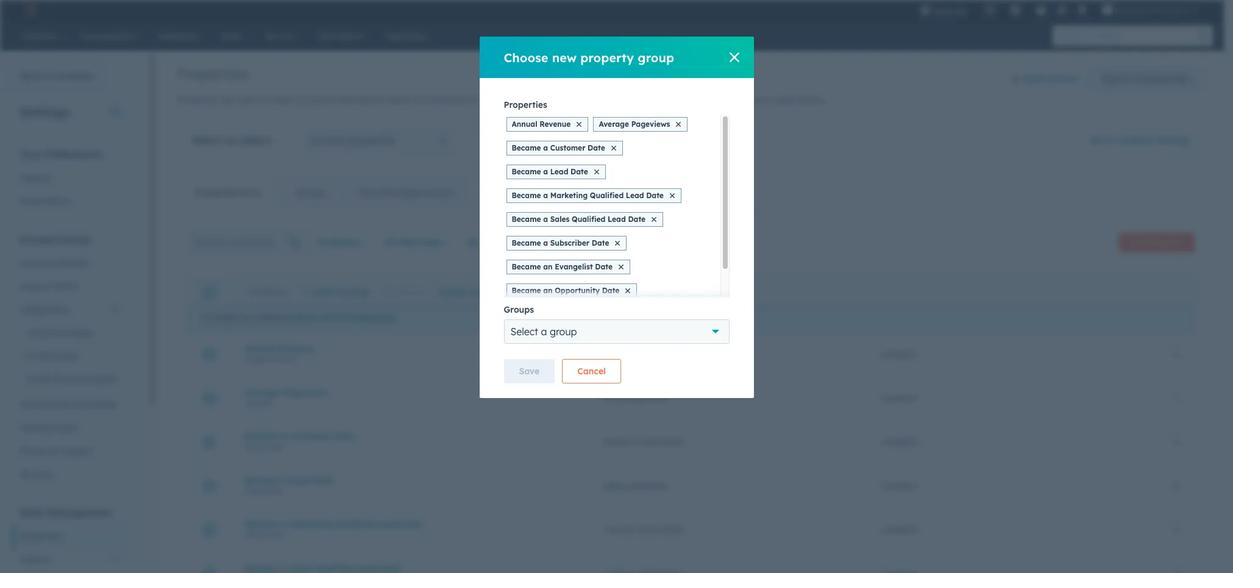 Task type: locate. For each thing, give the bounding box(es) containing it.
1 vertical spatial an
[[544, 262, 553, 271]]

1 horizontal spatial select
[[293, 312, 319, 323]]

close image for became a customer date
[[612, 146, 616, 151]]

teams inside tab panel
[[505, 287, 532, 298]]

all right export at the right top of the page
[[1134, 73, 1144, 84]]

marketing inside became a marketing qualified lead date date picker
[[290, 519, 334, 530]]

1 vertical spatial property
[[1155, 238, 1185, 247]]

tab panel
[[177, 207, 1205, 573]]

& right privacy
[[51, 446, 58, 457]]

0 vertical spatial account
[[20, 234, 59, 246]]

0 vertical spatial annual
[[512, 120, 538, 129]]

in
[[466, 95, 473, 106]]

contact information for date
[[603, 524, 685, 535]]

account setup
[[20, 234, 90, 246]]

close image for became a subscriber date
[[616, 241, 621, 246]]

a inside became a marketing qualified lead date date picker
[[282, 519, 287, 530]]

groups down assign users & teams button
[[504, 304, 534, 315]]

171
[[335, 312, 349, 323]]

1 vertical spatial group
[[344, 287, 369, 298]]

a down became a customer date date picker
[[282, 475, 287, 486]]

pageviews inside the average pageviews number
[[283, 387, 328, 398]]

close image for became a marketing qualified lead date
[[670, 193, 675, 198]]

group up "have"
[[638, 50, 675, 65]]

2 horizontal spatial select
[[511, 326, 539, 338]]

account up users & teams
[[20, 258, 52, 269]]

average down might
[[599, 120, 629, 129]]

customer for became a customer date date picker
[[290, 431, 331, 442]]

2 horizontal spatial &
[[495, 287, 502, 298]]

2
[[1186, 5, 1190, 15]]

a up became a lead date
[[544, 143, 548, 152]]

1 horizontal spatial customer
[[551, 143, 586, 152]]

0 horizontal spatial all
[[322, 312, 332, 323]]

became for became a lead date
[[512, 167, 541, 176]]

annual down for on the top of page
[[512, 120, 538, 129]]

teams down account defaults link
[[53, 281, 79, 292]]

an left evangelist
[[544, 262, 553, 271]]

save
[[519, 366, 540, 377]]

close image for became a lead date
[[595, 170, 599, 174]]

and
[[297, 95, 313, 106]]

service
[[52, 374, 81, 385]]

0
[[1175, 349, 1180, 360], [1175, 392, 1180, 403], [1175, 436, 1180, 447], [1175, 480, 1180, 491], [1175, 524, 1180, 535]]

apps up service
[[58, 351, 78, 362]]

users up integrations
[[20, 281, 42, 292]]

properties up annual revenue
[[504, 99, 548, 110]]

became down number at the left of the page
[[245, 431, 279, 442]]

select
[[193, 134, 222, 146], [293, 312, 319, 323], [511, 326, 539, 338]]

1 vertical spatial data
[[20, 507, 43, 519]]

became up became a subscriber date
[[512, 215, 541, 224]]

close image for became a sales qualified lead date
[[652, 217, 657, 222]]

0 horizontal spatial groups
[[296, 187, 325, 198]]

0 horizontal spatial data
[[20, 507, 43, 519]]

& right assign
[[495, 287, 502, 298]]

all for all field types
[[385, 237, 395, 248]]

all users button
[[459, 230, 519, 256]]

a inside became a lead date date picker
[[282, 475, 287, 486]]

0 horizontal spatial average
[[245, 387, 280, 398]]

email
[[27, 374, 49, 385]]

1 contact information from the top
[[603, 349, 685, 360]]

picker down became a customer date date picker
[[264, 486, 285, 496]]

a up save button
[[541, 326, 547, 338]]

4 0 from the top
[[1175, 480, 1180, 491]]

revenue inside choose new property group dialog
[[540, 120, 571, 129]]

users & teams
[[20, 281, 79, 292]]

data inside button
[[1025, 73, 1046, 84]]

became down became a customer date date picker
[[245, 475, 279, 486]]

close image
[[730, 52, 739, 62], [670, 193, 675, 198], [619, 265, 624, 270], [626, 288, 631, 293]]

hubspot for average pageviews
[[882, 392, 918, 403]]

add
[[313, 287, 330, 298]]

archived properties (0) link
[[342, 178, 469, 207]]

10
[[247, 288, 255, 297], [201, 312, 210, 323]]

archived
[[360, 187, 394, 198]]

private apps
[[27, 351, 78, 362]]

group down became an opportunity date
[[550, 326, 577, 338]]

0 vertical spatial 10
[[247, 288, 255, 297]]

customer inside became a customer date date picker
[[290, 431, 331, 442]]

2 picker from the top
[[264, 486, 285, 496]]

apoptosis studios 2
[[1116, 5, 1190, 15]]

information for became a customer date
[[637, 436, 685, 447]]

0 vertical spatial select
[[193, 134, 222, 146]]

revenue for annual revenue single-line text
[[277, 343, 314, 354]]

10 for 10 properties selected. select all 171 properties.
[[201, 312, 210, 323]]

qualified for became a sales qualified lead date
[[572, 215, 606, 224]]

1 vertical spatial select
[[293, 312, 319, 323]]

users
[[481, 237, 503, 248]]

all field types
[[385, 237, 443, 248]]

annual revenue single-line text
[[245, 343, 314, 364]]

all for all users
[[467, 237, 478, 248]]

contact information for picker
[[603, 436, 685, 447]]

a for became a customer date
[[544, 143, 548, 152]]

account up "account defaults"
[[20, 234, 59, 246]]

2 vertical spatial an
[[544, 286, 553, 295]]

marketing inside choose new property group dialog
[[551, 191, 588, 200]]

number
[[245, 399, 273, 408]]

picker inside became a customer date date picker
[[264, 442, 285, 452]]

annual inside choose new property group dialog
[[512, 120, 538, 129]]

marketing
[[551, 191, 588, 200], [290, 519, 334, 530]]

a for select a group
[[541, 326, 547, 338]]

a for became a lead date date picker
[[282, 475, 287, 486]]

calling icon image
[[985, 5, 996, 16]]

group up select all 171 properties. button
[[344, 287, 369, 298]]

to right add
[[333, 287, 341, 298]]

annual up 'single-'
[[245, 343, 275, 354]]

1 vertical spatial annual
[[245, 343, 275, 354]]

0 vertical spatial an
[[225, 134, 238, 146]]

0 vertical spatial customer
[[551, 143, 586, 152]]

qualified inside became a marketing qualified lead date date picker
[[336, 519, 376, 530]]

became down became a lead date
[[512, 191, 541, 200]]

property inside button
[[1155, 238, 1185, 247]]

2 vertical spatial qualified
[[336, 519, 376, 530]]

to inside tab panel
[[333, 287, 341, 298]]

0 horizontal spatial 10
[[201, 312, 210, 323]]

information for became a marketing qualified lead date
[[637, 524, 685, 535]]

assign users & teams button
[[439, 287, 549, 298]]

select down "are"
[[193, 134, 222, 146]]

a for became a customer date date picker
[[282, 431, 287, 442]]

1 horizontal spatial all
[[1134, 73, 1144, 84]]

1 picker from the top
[[264, 442, 285, 452]]

1 horizontal spatial average
[[599, 120, 629, 129]]

lead inside became a lead date date picker
[[290, 475, 311, 486]]

marketing down became a lead date date picker
[[290, 519, 334, 530]]

to right used
[[258, 95, 266, 106]]

collect
[[269, 95, 295, 106]]

4 hubspot from the top
[[882, 480, 918, 491]]

close image for average pageviews
[[677, 122, 682, 127]]

upgrade
[[934, 6, 968, 16]]

group inside tab panel
[[344, 287, 369, 298]]

settings image
[[1057, 5, 1068, 16]]

all left 171
[[322, 312, 332, 323]]

1 horizontal spatial groups
[[504, 304, 534, 315]]

to for go to contacts settings
[[1106, 135, 1114, 146]]

2 sales properties from the top
[[603, 480, 668, 491]]

0 vertical spatial group
[[638, 50, 675, 65]]

1 horizontal spatial users
[[469, 287, 493, 298]]

property right create
[[1155, 238, 1185, 247]]

groups
[[296, 187, 325, 198], [504, 304, 534, 315]]

0 for annual revenue
[[1175, 349, 1180, 360]]

0 vertical spatial picker
[[264, 442, 285, 452]]

back to contacts
[[20, 71, 93, 82]]

became down became a customer date
[[512, 167, 541, 176]]

all left users
[[467, 237, 478, 248]]

annual for annual revenue
[[512, 120, 538, 129]]

2 vertical spatial select
[[511, 326, 539, 338]]

0 horizontal spatial all
[[317, 237, 328, 248]]

customer
[[551, 143, 586, 152], [290, 431, 331, 442]]

all inside button
[[1134, 73, 1144, 84]]

a left the subscriber
[[544, 238, 548, 248]]

all left the field
[[385, 237, 395, 248]]

export
[[1103, 73, 1131, 84]]

0 vertical spatial revenue
[[540, 120, 571, 129]]

picker up became a lead date date picker
[[264, 442, 285, 452]]

an
[[225, 134, 238, 146], [544, 262, 553, 271], [544, 286, 553, 295]]

1 vertical spatial customer
[[290, 431, 331, 442]]

1 vertical spatial 10
[[201, 312, 210, 323]]

teams up select a group
[[505, 287, 532, 298]]

0 vertical spatial property
[[581, 50, 634, 65]]

customer down the average pageviews number on the bottom
[[290, 431, 331, 442]]

a down became a customer date
[[544, 167, 548, 176]]

became up assign users & teams button
[[512, 262, 541, 271]]

2 vertical spatial group
[[550, 326, 577, 338]]

close image
[[577, 122, 582, 127], [677, 122, 682, 127], [612, 146, 616, 151], [595, 170, 599, 174], [652, 217, 657, 222], [616, 241, 621, 246]]

annual inside annual revenue single-line text
[[245, 343, 275, 354]]

0 vertical spatial all
[[1134, 73, 1144, 84]]

select down add
[[293, 312, 319, 323]]

average inside the average pageviews number
[[245, 387, 280, 398]]

sales for became a lead date
[[603, 480, 624, 491]]

2 0 from the top
[[1175, 392, 1180, 403]]

an left object: on the top of the page
[[225, 134, 238, 146]]

contact for became a marketing qualified lead date
[[603, 524, 635, 535]]

email service provider
[[27, 374, 117, 385]]

data down security
[[20, 507, 43, 519]]

annual revenue
[[512, 120, 571, 129]]

5 0 from the top
[[1175, 524, 1180, 535]]

picker down became a lead date date picker
[[264, 530, 285, 539]]

1 0 from the top
[[1175, 349, 1180, 360]]

email service provider link
[[12, 368, 127, 391]]

qualified
[[590, 191, 624, 200], [572, 215, 606, 224], [336, 519, 376, 530]]

revenue up became a customer date
[[540, 120, 571, 129]]

1 vertical spatial revenue
[[277, 343, 314, 354]]

to right the "back"
[[44, 71, 53, 82]]

1 horizontal spatial data
[[1025, 73, 1046, 84]]

choose new property group dialog
[[480, 37, 754, 398]]

menu containing apoptosis studios 2
[[912, 0, 1210, 20]]

hubspot image
[[22, 2, 37, 17]]

account for account setup
[[20, 234, 59, 246]]

a for became a subscriber date
[[544, 238, 548, 248]]

provider
[[84, 374, 117, 385]]

1 account from the top
[[20, 234, 59, 246]]

pageviews down text on the left bottom of the page
[[283, 387, 328, 398]]

1 horizontal spatial 10
[[247, 288, 255, 297]]

0 vertical spatial sales
[[551, 215, 570, 224]]

became a lead date button
[[245, 475, 574, 486]]

a
[[570, 95, 575, 106], [544, 143, 548, 152], [544, 167, 548, 176], [544, 191, 548, 200], [544, 215, 548, 224], [544, 238, 548, 248], [541, 326, 547, 338], [282, 431, 287, 442], [282, 475, 287, 486], [282, 519, 287, 530]]

choose
[[504, 50, 549, 65]]

became a marketing qualified lead date
[[512, 191, 664, 200]]

single-
[[245, 355, 269, 364]]

1 vertical spatial groups
[[504, 304, 534, 315]]

a up became a subscriber date
[[544, 215, 548, 224]]

3 0 from the top
[[1175, 436, 1180, 447]]

a down became a lead date
[[544, 191, 548, 200]]

contact properties button
[[303, 128, 456, 152]]

0 horizontal spatial marketing
[[290, 519, 334, 530]]

1 vertical spatial sales
[[603, 392, 624, 403]]

became a lead date date picker
[[245, 475, 334, 496]]

apps up private apps link
[[73, 328, 93, 338]]

all groups
[[317, 237, 360, 248]]

0 horizontal spatial teams
[[53, 281, 79, 292]]

close image for became an evangelist date
[[619, 265, 624, 270]]

1 horizontal spatial annual
[[512, 120, 538, 129]]

3 hubspot from the top
[[882, 436, 918, 447]]

contacts
[[55, 71, 93, 82]]

2 hubspot from the top
[[882, 392, 918, 403]]

your preferences element
[[12, 148, 127, 213]]

became for became a marketing qualified lead date
[[512, 191, 541, 200]]

0 vertical spatial apps
[[73, 328, 93, 338]]

2 vertical spatial picker
[[264, 530, 285, 539]]

0 horizontal spatial &
[[44, 281, 51, 292]]

properties
[[177, 65, 248, 83], [177, 95, 219, 106], [504, 99, 548, 110], [195, 187, 239, 198], [397, 187, 438, 198], [20, 531, 61, 542]]

1 vertical spatial pageviews
[[283, 387, 328, 398]]

1 vertical spatial average
[[245, 387, 280, 398]]

0 horizontal spatial pageviews
[[283, 387, 328, 398]]

a down the average pageviews number on the bottom
[[282, 431, 287, 442]]

1 horizontal spatial property
[[1155, 238, 1185, 247]]

became a subscriber date
[[512, 238, 610, 248]]

a for became a marketing qualified lead date
[[544, 191, 548, 200]]

0 horizontal spatial customer
[[290, 431, 331, 442]]

& up integrations
[[44, 281, 51, 292]]

1 sales properties from the top
[[603, 392, 668, 403]]

save button
[[504, 359, 555, 384]]

1 horizontal spatial teams
[[505, 287, 532, 298]]

apps inside connected apps link
[[73, 328, 93, 338]]

5 hubspot from the top
[[882, 524, 918, 535]]

all left groups
[[317, 237, 328, 248]]

1 vertical spatial sales properties
[[603, 480, 668, 491]]

a inside became a customer date date picker
[[282, 431, 287, 442]]

Search HubSpot search field
[[1053, 26, 1203, 46]]

archived properties (0)
[[360, 187, 452, 198]]

properties are used to collect and store information about your records in hubspot. for example, a contact might have properties like first name or lead status.
[[177, 95, 825, 106]]

to for back to contacts
[[44, 71, 53, 82]]

0 vertical spatial average
[[599, 120, 629, 129]]

close image for annual revenue
[[577, 122, 582, 127]]

1 vertical spatial all
[[322, 312, 332, 323]]

first
[[717, 95, 735, 106]]

1 vertical spatial account
[[20, 258, 52, 269]]

groups
[[331, 237, 360, 248]]

0 vertical spatial data
[[1025, 73, 1046, 84]]

0 horizontal spatial property
[[581, 50, 634, 65]]

contact
[[309, 134, 346, 146], [603, 349, 635, 360], [603, 436, 635, 447], [603, 524, 635, 535]]

became an evangelist date
[[512, 262, 613, 271]]

0 horizontal spatial select
[[193, 134, 222, 146]]

pageviews inside choose new property group dialog
[[632, 120, 671, 129]]

all inside all users popup button
[[467, 237, 478, 248]]

properties (171) link
[[178, 178, 278, 207]]

1 hubspot from the top
[[882, 349, 918, 360]]

0 horizontal spatial annual
[[245, 343, 275, 354]]

cancel button
[[562, 359, 621, 384]]

revenue up text on the left bottom of the page
[[277, 343, 314, 354]]

2 horizontal spatial group
[[638, 50, 675, 65]]

became for became a lead date date picker
[[245, 475, 279, 486]]

all
[[1134, 73, 1144, 84], [322, 312, 332, 323]]

1 horizontal spatial group
[[550, 326, 577, 338]]

3 contact information from the top
[[603, 524, 685, 535]]

pageviews down "have"
[[632, 120, 671, 129]]

0 horizontal spatial revenue
[[277, 343, 314, 354]]

picker for customer
[[264, 442, 285, 452]]

data
[[1025, 73, 1046, 84], [20, 507, 43, 519]]

security link
[[12, 463, 127, 486]]

group for select a group
[[550, 326, 577, 338]]

0 vertical spatial pageviews
[[632, 120, 671, 129]]

to inside back to contacts link
[[44, 71, 53, 82]]

to right go on the top right
[[1106, 135, 1114, 146]]

hubspot for became a customer date
[[882, 436, 918, 447]]

1 horizontal spatial marketing
[[551, 191, 588, 200]]

revenue inside annual revenue single-line text
[[277, 343, 314, 354]]

tara schultz image
[[1103, 4, 1114, 15]]

select inside popup button
[[511, 326, 539, 338]]

0 vertical spatial marketing
[[551, 191, 588, 200]]

search button
[[1193, 26, 1214, 46]]

menu
[[912, 0, 1210, 20]]

picker inside became a lead date date picker
[[264, 486, 285, 496]]

select up the save
[[511, 326, 539, 338]]

tracking code
[[20, 423, 77, 434]]

became down annual revenue
[[512, 143, 541, 152]]

average inside choose new property group dialog
[[599, 120, 629, 129]]

1 vertical spatial apps
[[58, 351, 78, 362]]

average up number at the left of the page
[[245, 387, 280, 398]]

3 picker from the top
[[264, 530, 285, 539]]

became for became a marketing qualified lead date date picker
[[245, 519, 279, 530]]

all inside all field types popup button
[[385, 237, 395, 248]]

became down became a lead date date picker
[[245, 519, 279, 530]]

0 vertical spatial sales properties
[[603, 392, 668, 403]]

customer up became a lead date
[[551, 143, 586, 152]]

apps for connected apps
[[73, 328, 93, 338]]

account defaults link
[[12, 252, 127, 275]]

became inside became a lead date date picker
[[245, 475, 279, 486]]

0 for became a marketing qualified lead date
[[1175, 524, 1180, 535]]

1 vertical spatial contact information
[[603, 436, 685, 447]]

tab list
[[177, 177, 470, 208]]

groups up the "all groups"
[[296, 187, 325, 198]]

connected apps
[[27, 328, 93, 338]]

0 vertical spatial contact information
[[603, 349, 685, 360]]

0 horizontal spatial users
[[20, 281, 42, 292]]

1 horizontal spatial revenue
[[540, 120, 571, 129]]

marketing up became a sales qualified lead date
[[551, 191, 588, 200]]

0 for became a customer date
[[1175, 436, 1180, 447]]

an down became an evangelist date
[[544, 286, 553, 295]]

became inside became a customer date date picker
[[245, 431, 279, 442]]

select an object:
[[193, 134, 273, 146]]

2 vertical spatial contact information
[[603, 524, 685, 535]]

2 contact information from the top
[[603, 436, 685, 447]]

menu item
[[977, 0, 979, 20]]

became for became a sales qualified lead date
[[512, 215, 541, 224]]

2 vertical spatial sales
[[603, 480, 624, 491]]

& inside privacy & consent link
[[51, 446, 58, 457]]

1 horizontal spatial all
[[385, 237, 395, 248]]

data left quality
[[1025, 73, 1046, 84]]

settings link
[[1055, 3, 1070, 16]]

0 horizontal spatial group
[[344, 287, 369, 298]]

customer inside choose new property group dialog
[[551, 143, 586, 152]]

contact for became a customer date
[[603, 436, 635, 447]]

properties inside choose new property group dialog
[[504, 99, 548, 110]]

users right assign
[[469, 287, 493, 298]]

1 vertical spatial qualified
[[572, 215, 606, 224]]

group inside popup button
[[550, 326, 577, 338]]

revenue
[[540, 120, 571, 129], [277, 343, 314, 354]]

create property
[[1130, 238, 1185, 247]]

sales for average pageviews
[[603, 392, 624, 403]]

archive button
[[382, 287, 427, 298]]

1 horizontal spatial &
[[51, 446, 58, 457]]

became inside became a marketing qualified lead date date picker
[[245, 519, 279, 530]]

0 vertical spatial qualified
[[590, 191, 624, 200]]

1 vertical spatial picker
[[264, 486, 285, 496]]

data management element
[[12, 506, 127, 573]]

properties up objects
[[20, 531, 61, 542]]

information
[[338, 95, 385, 106], [637, 349, 685, 360], [637, 436, 685, 447], [637, 524, 685, 535]]

2 account from the top
[[20, 258, 52, 269]]

lead inside became a marketing qualified lead date date picker
[[378, 519, 399, 530]]

became down became an evangelist date
[[512, 286, 541, 295]]

picker
[[264, 442, 285, 452], [264, 486, 285, 496], [264, 530, 285, 539]]

create
[[1130, 238, 1153, 247]]

became right users
[[512, 238, 541, 248]]

export all properties button
[[1088, 66, 1205, 91]]

a down became a lead date date picker
[[282, 519, 287, 530]]

property right new on the top left of the page
[[581, 50, 634, 65]]

2 horizontal spatial all
[[467, 237, 478, 248]]

& for consent
[[51, 446, 58, 457]]

apps inside private apps link
[[58, 351, 78, 362]]

1 horizontal spatial pageviews
[[632, 120, 671, 129]]

management
[[46, 507, 111, 519]]

1 vertical spatial marketing
[[290, 519, 334, 530]]

properties inside the contact properties popup button
[[348, 134, 396, 146]]

a for became a sales qualified lead date
[[544, 215, 548, 224]]

all inside all groups popup button
[[317, 237, 328, 248]]

& inside users & teams link
[[44, 281, 51, 292]]

a inside select a group popup button
[[541, 326, 547, 338]]

properties (171)
[[195, 187, 261, 198]]



Task type: vqa. For each thing, say whether or not it's contained in the screenshot.


Task type: describe. For each thing, give the bounding box(es) containing it.
assign users & teams
[[439, 287, 532, 298]]

connected
[[27, 328, 70, 338]]

became a marketing qualified lead date date picker
[[245, 519, 422, 539]]

notifications image
[[1077, 5, 1088, 16]]

to for add to group
[[333, 287, 341, 298]]

hubspot.
[[475, 95, 513, 106]]

tab panel containing all groups
[[177, 207, 1205, 573]]

close image for became an opportunity date
[[626, 288, 631, 293]]

marketplaces image
[[1011, 5, 1022, 16]]

privacy & consent link
[[12, 440, 127, 463]]

sales properties for average pageviews
[[603, 392, 668, 403]]

became a sales qualified lead date
[[512, 215, 646, 224]]

an for object:
[[225, 134, 238, 146]]

properties inside export all properties button
[[1146, 73, 1190, 84]]

sales inside choose new property group dialog
[[551, 215, 570, 224]]

records
[[434, 95, 464, 106]]

picker for lead
[[264, 486, 285, 496]]

became for became an opportunity date
[[512, 286, 541, 295]]

for
[[515, 95, 529, 106]]

marketplace
[[20, 399, 69, 410]]

all inside tab panel
[[322, 312, 332, 323]]

search image
[[1199, 32, 1208, 40]]

security
[[20, 469, 52, 480]]

properties left (171)
[[195, 187, 239, 198]]

customer for became a customer date
[[551, 143, 586, 152]]

line
[[269, 355, 280, 364]]

average for average pageviews
[[599, 120, 629, 129]]

picker inside became a marketing qualified lead date date picker
[[264, 530, 285, 539]]

tab list containing properties (171)
[[177, 177, 470, 208]]

types
[[420, 237, 443, 248]]

annual revenue button
[[245, 343, 574, 354]]

have
[[636, 95, 656, 106]]

selected.
[[256, 312, 291, 323]]

became a lead date
[[512, 167, 588, 176]]

apps for private apps
[[58, 351, 78, 362]]

your
[[20, 148, 42, 160]]

contacts
[[1117, 135, 1154, 146]]

selected
[[257, 288, 286, 297]]

average pageviews number
[[245, 387, 328, 408]]

text
[[283, 355, 296, 364]]

average for average pageviews number
[[245, 387, 280, 398]]

marketplace downloads
[[20, 399, 116, 410]]

teams inside account setup element
[[53, 281, 79, 292]]

consent
[[60, 446, 93, 457]]

0 for average pageviews
[[1175, 392, 1180, 403]]

store
[[315, 95, 335, 106]]

information for annual revenue
[[637, 349, 685, 360]]

sales properties for became a lead date
[[603, 480, 668, 491]]

users inside tab panel
[[469, 287, 493, 298]]

properties left "are"
[[177, 95, 219, 106]]

became for became a customer date
[[512, 143, 541, 152]]

a left contact
[[570, 95, 575, 106]]

evangelist
[[555, 262, 593, 271]]

properties up "are"
[[177, 65, 248, 83]]

contact inside popup button
[[309, 134, 346, 146]]

all users
[[467, 237, 503, 248]]

help button
[[1032, 0, 1052, 20]]

defaults
[[55, 258, 88, 269]]

users inside account setup element
[[20, 281, 42, 292]]

account for account defaults
[[20, 258, 52, 269]]

pageviews for average pageviews number
[[283, 387, 328, 398]]

an for opportunity
[[544, 286, 553, 295]]

properties inside data management element
[[20, 531, 61, 542]]

connected apps link
[[12, 321, 127, 345]]

name
[[737, 95, 762, 106]]

became for became a customer date date picker
[[245, 431, 279, 442]]

used
[[237, 95, 256, 106]]

property inside dialog
[[581, 50, 634, 65]]

data for data management
[[20, 507, 43, 519]]

hubspot for became a marketing qualified lead date
[[882, 524, 918, 535]]

select all 171 properties. button
[[293, 312, 398, 324]]

pageviews for average pageviews
[[632, 120, 671, 129]]

data quality button
[[1000, 66, 1081, 91]]

average pageviews
[[599, 120, 671, 129]]

settings
[[1156, 135, 1190, 146]]

notifications link
[[12, 190, 127, 213]]

or
[[764, 95, 773, 106]]

private apps link
[[12, 345, 127, 368]]

properties left "(0)"
[[397, 187, 438, 198]]

became an opportunity date
[[512, 286, 620, 295]]

data quality
[[1025, 73, 1080, 84]]

marketplaces button
[[1004, 0, 1029, 20]]

became a marketing qualified lead date button
[[245, 519, 574, 530]]

contact properties
[[309, 134, 396, 146]]

cancel
[[578, 366, 606, 377]]

qualified for became a marketing qualified lead date date picker
[[336, 519, 376, 530]]

all groups button
[[309, 230, 377, 254]]

10 for 10 selected
[[247, 288, 255, 297]]

add to group button
[[300, 287, 369, 298]]

became a customer date button
[[245, 431, 574, 442]]

marketing for became a marketing qualified lead date date picker
[[290, 519, 334, 530]]

& for teams
[[44, 281, 51, 292]]

became a customer date
[[512, 143, 605, 152]]

select for select an object:
[[193, 134, 222, 146]]

help image
[[1036, 5, 1047, 16]]

are
[[221, 95, 234, 106]]

(171)
[[241, 187, 261, 198]]

a for became a marketing qualified lead date date picker
[[282, 519, 287, 530]]

privacy & consent
[[20, 446, 93, 457]]

object:
[[241, 134, 273, 146]]

properties.
[[351, 312, 398, 323]]

account setup element
[[12, 233, 127, 486]]

studios
[[1156, 5, 1184, 15]]

10 selected
[[247, 288, 286, 297]]

export all properties
[[1103, 73, 1190, 84]]

became for became an evangelist date
[[512, 262, 541, 271]]

new
[[552, 50, 577, 65]]

hubspot for annual revenue
[[882, 349, 918, 360]]

marketplace downloads link
[[12, 393, 127, 417]]

qualified for became a marketing qualified lead date
[[590, 191, 624, 200]]

account defaults
[[20, 258, 88, 269]]

a for became a lead date
[[544, 167, 548, 176]]

became a customer date date picker
[[245, 431, 354, 452]]

annual for annual revenue single-line text
[[245, 343, 275, 354]]

select for select a group
[[511, 326, 539, 338]]

settings
[[20, 104, 69, 120]]

hubspot for became a lead date
[[882, 480, 918, 491]]

your preferences
[[20, 148, 102, 160]]

data for data quality
[[1025, 73, 1046, 84]]

0 for became a lead date
[[1175, 480, 1180, 491]]

your
[[413, 95, 431, 106]]

properties link
[[12, 525, 127, 548]]

tracking code link
[[12, 417, 127, 440]]

field
[[398, 237, 417, 248]]

privacy
[[20, 446, 49, 457]]

data management
[[20, 507, 111, 519]]

quality
[[1049, 73, 1080, 84]]

add to group
[[313, 287, 369, 298]]

Search search field
[[187, 230, 309, 254]]

assign
[[439, 287, 467, 298]]

contact
[[577, 95, 608, 106]]

groups link
[[278, 178, 342, 207]]

choose new property group
[[504, 50, 675, 65]]

opportunity
[[555, 286, 600, 295]]

all for all groups
[[317, 237, 328, 248]]

contact for annual revenue
[[603, 349, 635, 360]]

general link
[[12, 166, 127, 190]]

select inside tab panel
[[293, 312, 319, 323]]

0 vertical spatial groups
[[296, 187, 325, 198]]

status.
[[798, 95, 825, 106]]

an for evangelist
[[544, 262, 553, 271]]

group for add to group
[[344, 287, 369, 298]]

upgrade image
[[921, 5, 932, 16]]

back to contacts link
[[0, 65, 101, 89]]

(0)
[[440, 187, 452, 198]]

subscriber
[[551, 238, 590, 248]]

about
[[387, 95, 411, 106]]

10 properties selected. select all 171 properties.
[[201, 312, 398, 323]]

groups inside choose new property group dialog
[[504, 304, 534, 315]]

preferences
[[45, 148, 102, 160]]

private
[[27, 351, 55, 362]]

became for became a subscriber date
[[512, 238, 541, 248]]

tracking
[[20, 423, 54, 434]]

revenue for annual revenue
[[540, 120, 571, 129]]

marketing for became a marketing qualified lead date
[[551, 191, 588, 200]]



